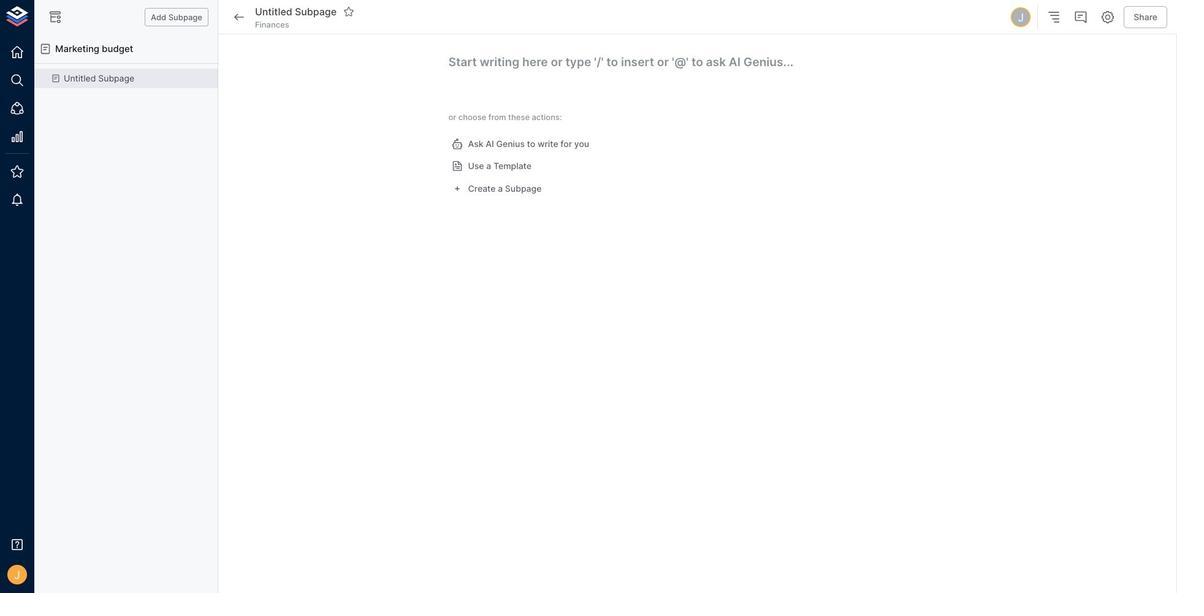 Task type: locate. For each thing, give the bounding box(es) containing it.
settings image
[[1101, 10, 1115, 25]]

go back image
[[232, 10, 246, 25]]



Task type: describe. For each thing, give the bounding box(es) containing it.
favorite image
[[343, 6, 354, 17]]

table of contents image
[[1047, 10, 1061, 25]]

hide wiki image
[[48, 10, 63, 25]]

comments image
[[1074, 10, 1088, 25]]



Task type: vqa. For each thing, say whether or not it's contained in the screenshot.
Comments icon
yes



